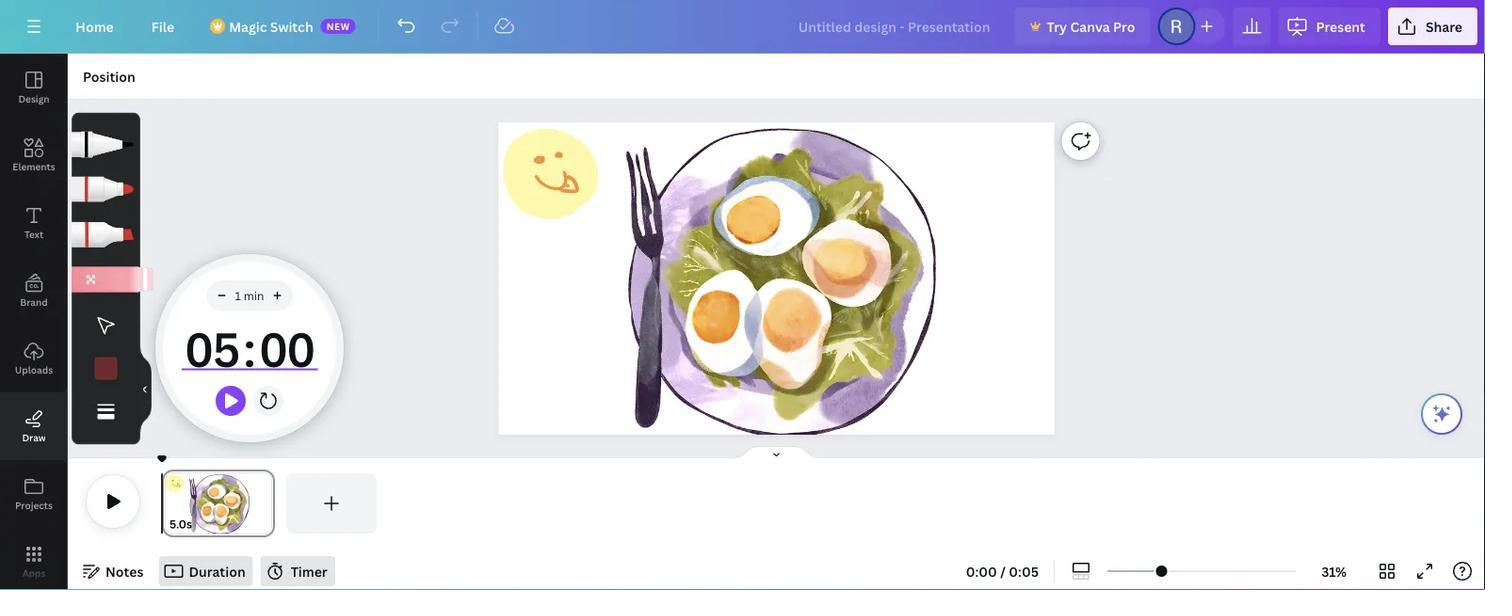 Task type: describe. For each thing, give the bounding box(es) containing it.
try
[[1047, 17, 1068, 35]]

Design title text field
[[783, 8, 1008, 45]]

share button
[[1389, 8, 1478, 45]]

duration button
[[159, 557, 253, 587]]

home
[[75, 17, 114, 35]]

elements button
[[0, 122, 68, 189]]

timer
[[291, 563, 328, 581]]

00
[[259, 317, 314, 381]]

31%
[[1322, 563, 1347, 581]]

0:05
[[1009, 563, 1039, 581]]

present button
[[1279, 8, 1381, 45]]

magic
[[229, 17, 267, 35]]

0:00
[[966, 563, 998, 581]]

draw
[[22, 431, 46, 444]]

text button
[[0, 189, 68, 257]]

trimming, end edge slider
[[258, 474, 275, 534]]

switch
[[270, 17, 313, 35]]

notes
[[106, 563, 144, 581]]

notes button
[[75, 557, 151, 587]]

new
[[327, 20, 350, 33]]

0:00 / 0:05
[[966, 563, 1039, 581]]

trimming, start edge slider
[[162, 474, 179, 534]]

position
[[83, 67, 135, 85]]

5.0s
[[170, 517, 192, 532]]

05 button
[[182, 311, 243, 386]]

canva assistant image
[[1431, 403, 1454, 426]]

timer containing 05
[[182, 311, 318, 386]]

uploads
[[15, 364, 53, 376]]



Task type: vqa. For each thing, say whether or not it's contained in the screenshot.
the Issuing country
no



Task type: locate. For each thing, give the bounding box(es) containing it.
elements
[[13, 160, 55, 173]]

file
[[151, 17, 174, 35]]

magic switch
[[229, 17, 313, 35]]

hide image
[[139, 345, 152, 435]]

timer button
[[261, 557, 335, 587]]

1
[[235, 288, 241, 303]]

side panel tab list
[[0, 54, 68, 591]]

main menu bar
[[0, 0, 1486, 54]]

05 : 00
[[184, 317, 314, 381]]

31% button
[[1304, 557, 1365, 587]]

try canva pro
[[1047, 17, 1136, 35]]

brand button
[[0, 257, 68, 325]]

Page title text field
[[200, 515, 208, 534]]

/
[[1001, 563, 1006, 581]]

00 button
[[256, 311, 318, 386]]

draw button
[[0, 393, 68, 461]]

5.0s button
[[170, 515, 192, 534]]

design
[[18, 92, 50, 105]]

present
[[1317, 17, 1366, 35]]

canva
[[1071, 17, 1111, 35]]

design button
[[0, 54, 68, 122]]

home link
[[60, 8, 129, 45]]

try canva pro button
[[1015, 8, 1151, 45]]

share
[[1426, 17, 1463, 35]]

apps button
[[0, 529, 68, 591]]

#e7191f image
[[95, 358, 117, 380], [95, 358, 117, 380]]

duration
[[189, 563, 246, 581]]

brand
[[20, 296, 48, 309]]

timer
[[182, 311, 318, 386]]

position button
[[75, 61, 143, 91]]

min
[[244, 288, 264, 303]]

05
[[184, 317, 239, 381]]

apps
[[22, 567, 46, 580]]

text
[[24, 228, 43, 241]]

uploads button
[[0, 325, 68, 393]]

projects button
[[0, 461, 68, 529]]

projects
[[15, 499, 53, 512]]

file button
[[136, 8, 190, 45]]

:
[[243, 317, 256, 381]]

1 min
[[235, 288, 264, 303]]

hide pages image
[[732, 446, 822, 461]]

pro
[[1114, 17, 1136, 35]]



